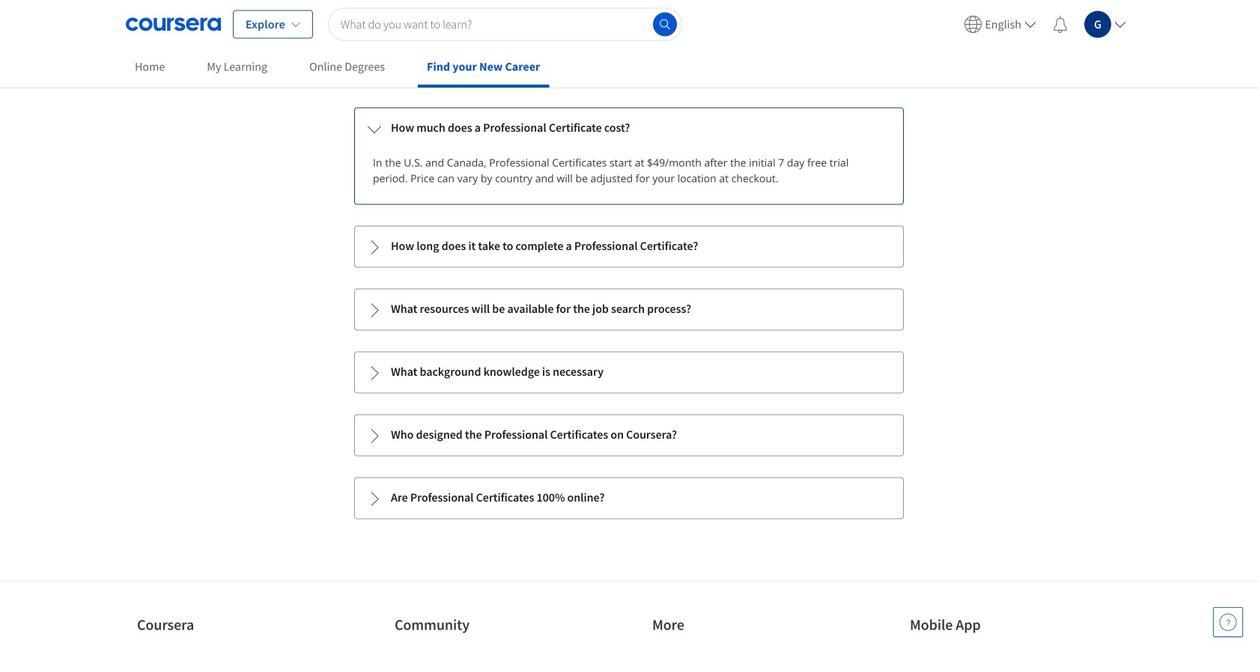 Task type: describe. For each thing, give the bounding box(es) containing it.
coursera image
[[126, 12, 221, 36]]

help center image
[[1220, 614, 1238, 632]]



Task type: locate. For each thing, give the bounding box(es) containing it.
menu
[[958, 0, 1133, 49]]

None search field
[[328, 8, 682, 41]]

What do you want to learn? text field
[[328, 8, 682, 41]]



Task type: vqa. For each thing, say whether or not it's contained in the screenshot.
the Coursera image
yes



